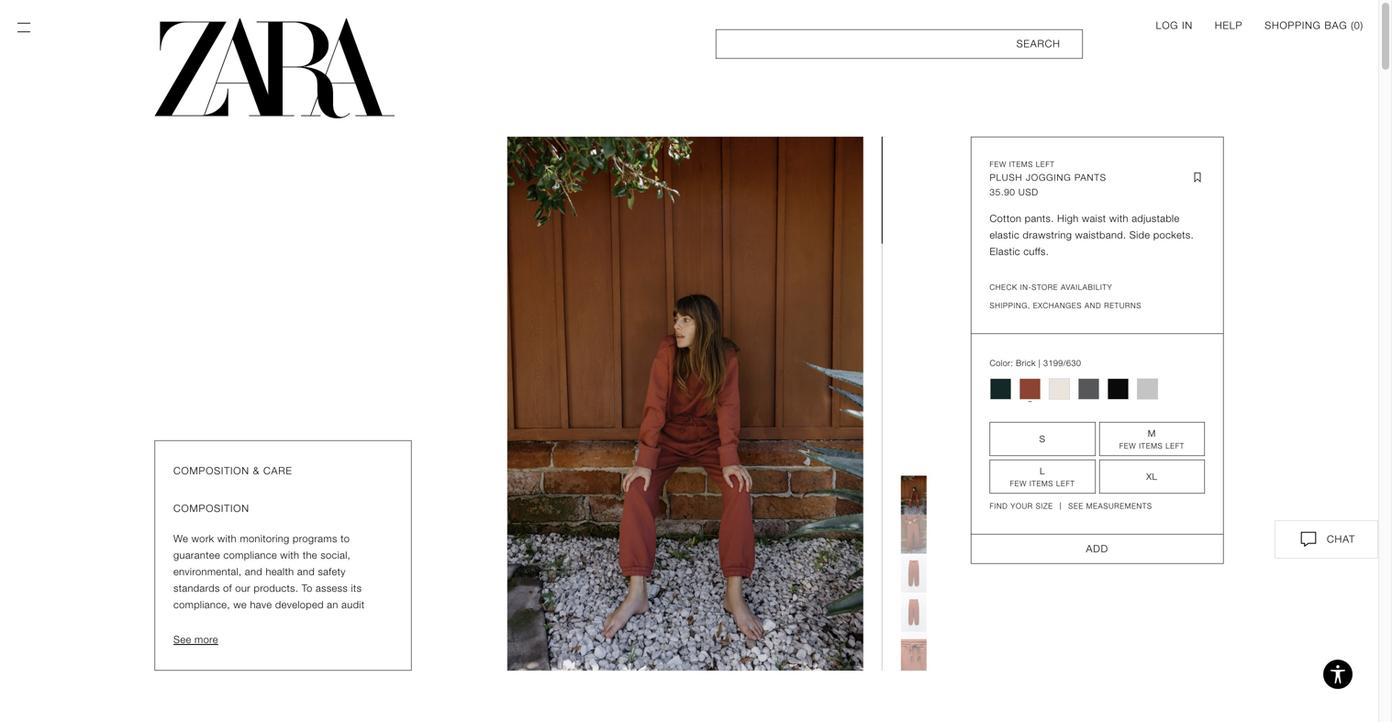 Task type: locate. For each thing, give the bounding box(es) containing it.
1 vertical spatial left
[[1057, 480, 1075, 488]]

with
[[1110, 213, 1129, 224], [218, 533, 237, 545], [280, 550, 300, 561]]

adjustable
[[1132, 213, 1180, 224]]

xl
[[1147, 471, 1158, 482]]

composition & care
[[173, 465, 293, 477]]

left inside m few items left
[[1166, 442, 1185, 451]]

color : brick | 3199/630
[[990, 358, 1082, 368]]

1 vertical spatial composition
[[173, 503, 249, 514]]

search link
[[716, 29, 1083, 59]]

&
[[253, 465, 260, 477]]

with right work
[[218, 533, 237, 545]]

few inside m few items left
[[1120, 442, 1137, 451]]

items down 'm'
[[1139, 442, 1163, 451]]

1 vertical spatial few
[[1010, 480, 1027, 488]]

few up measurements
[[1120, 442, 1137, 451]]

0 vertical spatial items
[[1139, 442, 1163, 451]]

search
[[1017, 38, 1061, 50]]

see
[[1069, 502, 1084, 511], [173, 634, 191, 646]]

we
[[233, 599, 247, 611]]

2 horizontal spatial with
[[1110, 213, 1129, 224]]

with up health
[[280, 550, 300, 561]]

)
[[1361, 20, 1364, 31]]

availability
[[1061, 283, 1113, 292]]

2 composition from the top
[[173, 503, 249, 514]]

1 composition from the top
[[173, 465, 249, 477]]

items for l
[[1030, 480, 1054, 488]]

store
[[1032, 283, 1059, 292]]

health
[[266, 566, 294, 578]]

image 2 of plush jogging pants from zara image
[[901, 554, 927, 593]]

chat button
[[1275, 520, 1379, 559]]

we
[[173, 533, 188, 545]]

items inside l few items left
[[1030, 480, 1054, 488]]

see right size
[[1069, 502, 1084, 511]]

composition for composition & care
[[173, 465, 249, 477]]

drawstring
[[1023, 229, 1072, 241]]

l
[[1040, 466, 1046, 477]]

see more button
[[173, 632, 218, 648]]

plush jogging pants
[[990, 172, 1107, 183]]

with up waistband.
[[1110, 213, 1129, 224]]

0 vertical spatial left
[[1166, 442, 1185, 451]]

Product search search field
[[716, 29, 1083, 59]]

add item to wishlist image
[[1191, 170, 1205, 185]]

cotton pants. high waist with adjustable elastic drawstring waistband. side pockets. elastic cuffs.
[[990, 213, 1194, 257]]

see down program
[[173, 634, 191, 646]]

environmental,
[[173, 566, 242, 578]]

items down l
[[1030, 480, 1054, 488]]

standards
[[173, 583, 220, 594]]

an
[[327, 599, 338, 611]]

waistband.
[[1075, 229, 1127, 241]]

image 0 of plush jogging pants from zara image
[[507, 137, 863, 671], [901, 476, 927, 515]]

1 horizontal spatial few
[[1120, 442, 1137, 451]]

left inside l few items left
[[1057, 480, 1075, 488]]

0 status
[[1354, 20, 1361, 31]]

0 vertical spatial few
[[1120, 442, 1137, 451]]

0 horizontal spatial left
[[1057, 480, 1075, 488]]

and up to
[[297, 566, 315, 578]]

1 horizontal spatial left
[[1166, 442, 1185, 451]]

to
[[341, 533, 350, 545]]

plans
[[237, 616, 262, 627]]

log in
[[1156, 20, 1193, 31]]

more
[[195, 634, 218, 646]]

monitoring
[[240, 533, 290, 545]]

measurements
[[1087, 502, 1153, 511]]

shopping
[[1265, 20, 1321, 31]]

cotton
[[990, 213, 1022, 224]]

and
[[1085, 302, 1102, 310], [245, 566, 263, 578], [297, 566, 315, 578], [216, 616, 234, 627]]

0 horizontal spatial with
[[218, 533, 237, 545]]

log in link
[[1156, 18, 1193, 33]]

35.90
[[990, 187, 1016, 198]]

select a size list box
[[990, 422, 1205, 494]]

in
[[1182, 20, 1193, 31]]

and down check in-store availability button
[[1085, 302, 1102, 310]]

1 horizontal spatial see
[[1069, 502, 1084, 511]]

few inside l few items left
[[1010, 480, 1027, 488]]

1 horizontal spatial items
[[1139, 442, 1163, 451]]

pants.
[[1025, 213, 1054, 224]]

plush
[[990, 172, 1023, 183]]

add
[[1086, 543, 1109, 555]]

left for m
[[1166, 442, 1185, 451]]

image 1 of plush jogging pants from zara image
[[901, 515, 927, 554]]

returns
[[1104, 302, 1142, 310]]

we work with monitoring programs to guarantee compliance with the social, environmental, and health and safety standards of our products. to assess its compliance, we have developed an audit program and plans for continual improvement.
[[173, 533, 368, 644]]

items inside m few items left
[[1139, 442, 1163, 451]]

products.
[[254, 583, 299, 594]]

0 horizontal spatial few
[[1010, 480, 1027, 488]]

1 vertical spatial items
[[1030, 480, 1054, 488]]

composition left '&'
[[173, 465, 249, 477]]

composition up work
[[173, 503, 249, 514]]

find your size see measurements
[[990, 502, 1153, 511]]

0 vertical spatial see
[[1069, 502, 1084, 511]]

0 vertical spatial composition
[[173, 465, 249, 477]]

and inside button
[[1085, 302, 1102, 310]]

0 horizontal spatial items
[[1030, 480, 1054, 488]]

few
[[1120, 442, 1137, 451], [1010, 480, 1027, 488]]

the
[[303, 550, 317, 561]]

brick
[[1016, 358, 1036, 368]]

side
[[1130, 229, 1151, 241]]

1 vertical spatial with
[[218, 533, 237, 545]]

left
[[1166, 442, 1185, 451], [1057, 480, 1075, 488]]

usd
[[1019, 187, 1039, 198]]

image 3 of plush jogging pants from zara image
[[901, 593, 927, 632]]

few up your
[[1010, 480, 1027, 488]]

|
[[1039, 358, 1041, 368]]

0 vertical spatial with
[[1110, 213, 1129, 224]]

0 horizontal spatial see
[[173, 634, 191, 646]]

(
[[1351, 20, 1354, 31]]

help link
[[1215, 18, 1243, 33]]

to
[[302, 583, 313, 594]]

color
[[990, 358, 1011, 368]]

1 vertical spatial see
[[173, 634, 191, 646]]

l few items left
[[1010, 466, 1075, 488]]

2 vertical spatial with
[[280, 550, 300, 561]]

have
[[250, 599, 272, 611]]

bag
[[1325, 20, 1348, 31]]



Task type: describe. For each thing, give the bounding box(es) containing it.
and down we
[[216, 616, 234, 627]]

find your size button
[[990, 501, 1053, 512]]

check in-store availability button
[[990, 282, 1205, 293]]

left for l
[[1057, 480, 1075, 488]]

0
[[1354, 20, 1361, 31]]

s
[[1040, 434, 1046, 445]]

work
[[192, 533, 214, 545]]

your
[[1011, 502, 1033, 511]]

open menu image
[[15, 18, 33, 37]]

0 horizontal spatial image 0 of plush jogging pants from zara image
[[507, 137, 863, 671]]

compliance
[[224, 550, 277, 561]]

few for m
[[1120, 442, 1137, 451]]

with inside cotton pants. high waist with adjustable elastic drawstring waistband. side pockets. elastic cuffs.
[[1110, 213, 1129, 224]]

guarantee
[[173, 550, 220, 561]]

few
[[990, 160, 1007, 169]]

assess
[[316, 583, 348, 594]]

pockets.
[[1154, 229, 1194, 241]]

and down compliance
[[245, 566, 263, 578]]

shipping,
[[990, 302, 1031, 310]]

check in-store availability
[[990, 283, 1113, 292]]

few for l
[[1010, 480, 1027, 488]]

help
[[1215, 20, 1243, 31]]

in-
[[1020, 283, 1032, 292]]

composition for composition
[[173, 503, 249, 514]]

accessibility image
[[1320, 656, 1357, 693]]

social,
[[321, 550, 351, 561]]

of
[[223, 583, 232, 594]]

chat
[[1327, 534, 1356, 545]]

1 horizontal spatial image 0 of plush jogging pants from zara image
[[901, 476, 927, 515]]

our
[[235, 583, 251, 594]]

program
[[173, 616, 213, 627]]

shipping, exchanges and returns button
[[990, 301, 1205, 312]]

m few items left
[[1120, 428, 1185, 451]]

left
[[1036, 160, 1055, 169]]

tray icon image
[[1298, 529, 1320, 551]]

m
[[1148, 428, 1156, 439]]

its
[[351, 583, 362, 594]]

1 horizontal spatial with
[[280, 550, 300, 561]]

items
[[1010, 160, 1034, 169]]

see inside button
[[173, 634, 191, 646]]

image 4 of plush jogging pants from zara image
[[901, 632, 927, 671]]

check
[[990, 283, 1018, 292]]

shopping bag ( 0 )
[[1265, 20, 1364, 31]]

35.90 usd
[[990, 187, 1039, 198]]

cuffs.
[[1024, 246, 1049, 257]]

exchanges
[[1033, 302, 1082, 310]]

log
[[1156, 20, 1179, 31]]

high
[[1058, 213, 1079, 224]]

developed
[[275, 599, 324, 611]]

find
[[990, 502, 1008, 511]]

safety
[[318, 566, 346, 578]]

improvement.
[[173, 632, 237, 644]]

audit
[[342, 599, 365, 611]]

care
[[263, 465, 293, 477]]

shipping, exchanges and returns
[[990, 302, 1142, 310]]

see measurements button
[[1061, 501, 1153, 512]]

3199/630
[[1044, 358, 1082, 368]]

pants
[[1075, 172, 1107, 183]]

:
[[1011, 358, 1014, 368]]

few items left
[[990, 160, 1055, 169]]

programs
[[293, 533, 337, 545]]

elastic
[[990, 246, 1021, 257]]

waist
[[1082, 213, 1106, 224]]

continual
[[281, 616, 323, 627]]

for
[[265, 616, 278, 627]]

size
[[1036, 502, 1053, 511]]

jogging
[[1026, 172, 1072, 183]]

compliance,
[[173, 599, 230, 611]]

add button
[[971, 535, 1224, 564]]

zara logo united states. go to homepage image
[[155, 18, 395, 118]]

items for m
[[1139, 442, 1163, 451]]

see more
[[173, 634, 218, 646]]



Task type: vqa. For each thing, say whether or not it's contained in the screenshot.
the Add
yes



